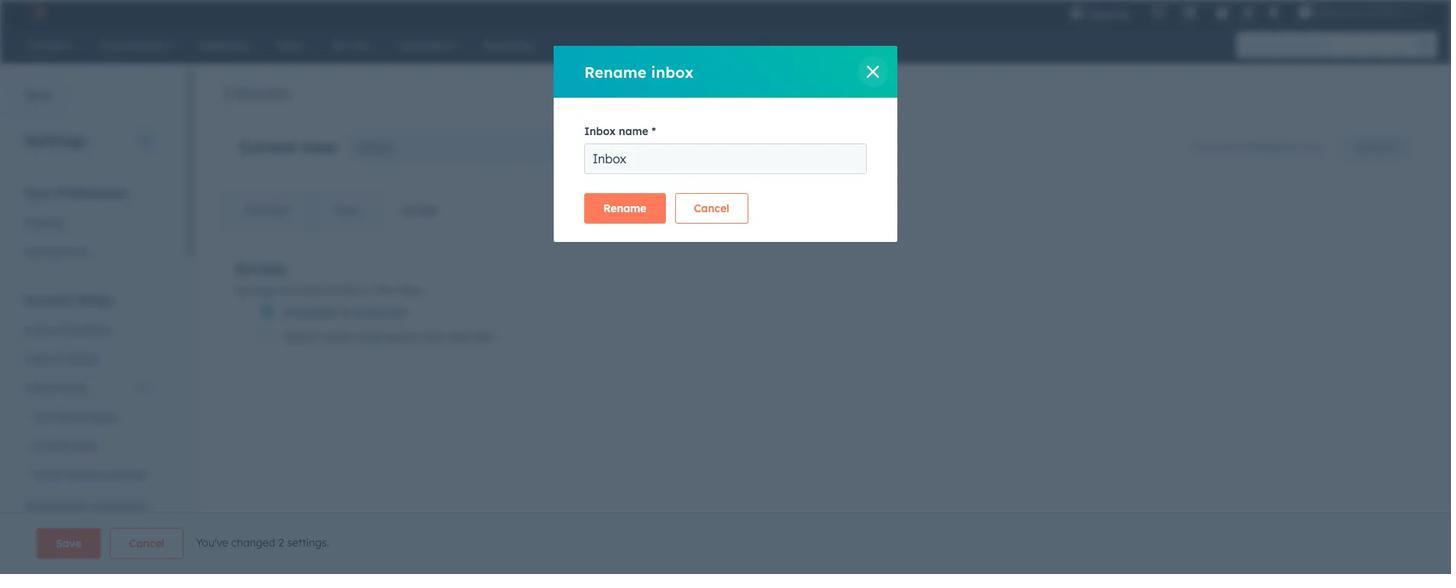 Task type: vqa. For each thing, say whether or not it's contained in the screenshot.
Rename inbox
yes



Task type: describe. For each thing, give the bounding box(es) containing it.
apoptosis studios 2 button
[[1290, 0, 1432, 24]]

2 for studios
[[1403, 6, 1409, 18]]

only
[[1220, 141, 1238, 153]]

upgrade
[[1088, 8, 1130, 20]]

rename inbox
[[584, 62, 694, 81]]

actions button
[[1344, 135, 1411, 160]]

you're only modifying this view.
[[1191, 141, 1326, 153]]

access for access
[[402, 203, 438, 217]]

available
[[283, 305, 335, 320]]

hubspot link
[[18, 3, 57, 21]]

consent
[[75, 559, 116, 572]]

tracking code
[[24, 529, 96, 543]]

inbox for inbox
[[357, 140, 391, 155]]

privacy & consent
[[24, 559, 116, 572]]

email
[[34, 468, 62, 482]]

rename button
[[584, 193, 666, 224]]

current view:
[[238, 138, 340, 157]]

marketplace
[[24, 500, 87, 514]]

apps for connected apps
[[91, 410, 117, 424]]

marketplaces image
[[1184, 7, 1198, 21]]

search image
[[1420, 40, 1430, 50]]

connected apps link
[[15, 403, 160, 432]]

access manage who has access to this inbox.
[[235, 259, 425, 297]]

email service provider
[[34, 468, 147, 482]]

this inside access manage who has access to this inbox.
[[374, 283, 392, 297]]

channels
[[244, 203, 290, 217]]

account for account defaults
[[24, 323, 66, 337]]

integrations button
[[15, 374, 160, 403]]

service
[[65, 468, 102, 482]]

channels link
[[223, 192, 312, 228]]

defaults
[[69, 323, 111, 337]]

account for account setup
[[24, 293, 74, 308]]

notifications
[[24, 245, 90, 259]]

tracking code link
[[15, 522, 160, 551]]

view:
[[301, 138, 340, 157]]

connected apps
[[34, 410, 117, 424]]

inbox for inbox name
[[584, 125, 616, 138]]

marketplace downloads
[[24, 500, 146, 514]]

settings.
[[287, 536, 329, 550]]

menu containing apoptosis studios 2
[[1060, 0, 1433, 24]]

private apps
[[34, 439, 98, 453]]

you're
[[1191, 141, 1217, 153]]

code
[[70, 529, 96, 543]]

privacy & consent link
[[15, 551, 160, 575]]

settings
[[24, 131, 87, 150]]

tracking
[[24, 529, 67, 543]]

who inside access manage who has access to this inbox.
[[279, 283, 300, 297]]

back
[[25, 89, 52, 102]]

close image
[[867, 66, 879, 78]]

help button
[[1210, 0, 1236, 24]]

private apps link
[[15, 432, 160, 461]]

1 vertical spatial to
[[339, 305, 351, 320]]

and
[[355, 329, 377, 345]]

users
[[321, 329, 352, 345]]

to inside access manage who has access to this inbox.
[[361, 283, 371, 297]]

general link
[[15, 209, 160, 238]]

inbox.
[[395, 283, 425, 297]]

hubspot image
[[28, 3, 46, 21]]

edit
[[472, 329, 494, 345]]

inbox name
[[584, 125, 649, 138]]

inbox
[[651, 62, 694, 81]]

manage
[[235, 283, 276, 297]]

settings link
[[1239, 4, 1258, 20]]

tab list containing channels
[[222, 191, 460, 229]]



Task type: locate. For each thing, give the bounding box(es) containing it.
account defaults link
[[15, 316, 160, 345]]

this up everyone at the bottom left of page
[[374, 283, 392, 297]]

1 horizontal spatial who
[[420, 329, 444, 345]]

who left has
[[279, 283, 300, 297]]

cancel button down inbox name 'text field'
[[675, 193, 749, 224]]

actions
[[1357, 141, 1389, 153]]

users
[[24, 352, 53, 366]]

0 vertical spatial &
[[56, 352, 63, 366]]

this
[[1287, 141, 1302, 153], [374, 283, 392, 297]]

0 horizontal spatial &
[[56, 352, 63, 366]]

teams
[[66, 352, 99, 366]]

1 vertical spatial cancel button
[[110, 529, 184, 559]]

inbox right view:
[[357, 140, 391, 155]]

1 horizontal spatial cancel button
[[675, 193, 749, 224]]

0 vertical spatial account
[[24, 293, 74, 308]]

2 inside popup button
[[1403, 6, 1409, 18]]

access inside access link
[[402, 203, 438, 217]]

1 vertical spatial access
[[235, 259, 285, 278]]

0 vertical spatial cancel button
[[675, 193, 749, 224]]

general
[[24, 216, 64, 230]]

can
[[447, 329, 468, 345]]

1 vertical spatial who
[[420, 329, 444, 345]]

select users and teams who can edit
[[283, 329, 494, 345]]

& right users at the left of the page
[[56, 352, 63, 366]]

0 vertical spatial rename
[[584, 62, 647, 81]]

rename
[[584, 62, 647, 81], [604, 202, 647, 215]]

apoptosis
[[1316, 6, 1363, 18]]

account defaults
[[24, 323, 111, 337]]

changed
[[231, 536, 275, 550]]

integrations
[[24, 381, 87, 395]]

slas
[[334, 203, 359, 217]]

available to everyone
[[283, 305, 407, 320]]

has
[[303, 283, 321, 297]]

your preferences
[[24, 186, 128, 201]]

0 horizontal spatial to
[[339, 305, 351, 320]]

menu
[[1060, 0, 1433, 24]]

cancel for save
[[129, 537, 165, 551]]

studios
[[1366, 6, 1401, 18]]

access
[[402, 203, 438, 217], [235, 259, 285, 278]]

to
[[361, 283, 371, 297], [339, 305, 351, 320]]

2
[[1403, 6, 1409, 18], [278, 536, 284, 550]]

0 vertical spatial access
[[402, 203, 438, 217]]

teams
[[381, 329, 417, 345]]

access right slas
[[402, 203, 438, 217]]

account setup
[[24, 293, 113, 308]]

0 horizontal spatial inbox
[[357, 140, 391, 155]]

0 vertical spatial apps
[[91, 410, 117, 424]]

current
[[238, 138, 296, 157]]

help image
[[1216, 7, 1230, 21]]

1 account from the top
[[24, 293, 74, 308]]

cancel button
[[675, 193, 749, 224], [110, 529, 184, 559]]

access inside access manage who has access to this inbox.
[[235, 259, 285, 278]]

cancel button down downloads
[[110, 529, 184, 559]]

cancel button for rename
[[675, 193, 749, 224]]

0 horizontal spatial cancel
[[129, 537, 165, 551]]

to right access
[[361, 283, 371, 297]]

2 account from the top
[[24, 323, 66, 337]]

notifications link
[[15, 238, 160, 267]]

access link
[[380, 192, 459, 228]]

apps
[[91, 410, 117, 424], [72, 439, 98, 453]]

0 vertical spatial to
[[361, 283, 371, 297]]

provider
[[105, 468, 147, 482]]

inboxes
[[222, 81, 292, 104]]

view.
[[1305, 141, 1326, 153]]

1 vertical spatial inbox
[[357, 140, 391, 155]]

downloads
[[90, 500, 146, 514]]

1 horizontal spatial cancel
[[694, 202, 730, 215]]

cancel button for save
[[110, 529, 184, 559]]

access for access manage who has access to this inbox.
[[235, 259, 285, 278]]

account up users at the left of the page
[[24, 323, 66, 337]]

cancel for rename
[[694, 202, 730, 215]]

preferences
[[56, 186, 128, 201]]

page section element
[[0, 529, 1452, 559]]

0 horizontal spatial who
[[279, 283, 300, 297]]

search button
[[1412, 32, 1438, 58]]

inbox inside popup button
[[357, 140, 391, 155]]

everyone
[[354, 305, 407, 320]]

cancel
[[694, 202, 730, 215], [129, 537, 165, 551]]

calling icon image
[[1152, 6, 1166, 20]]

account up account defaults
[[24, 293, 74, 308]]

privacy
[[24, 559, 61, 572]]

users & teams link
[[15, 345, 160, 374]]

0 horizontal spatial this
[[374, 283, 392, 297]]

access up manage
[[235, 259, 285, 278]]

save
[[56, 537, 82, 551]]

name
[[619, 125, 649, 138]]

2 right the studios
[[1403, 6, 1409, 18]]

inbox
[[584, 125, 616, 138], [357, 140, 391, 155]]

apps for private apps
[[72, 439, 98, 453]]

access
[[324, 283, 358, 297]]

2 left the settings.
[[278, 536, 284, 550]]

select
[[283, 329, 318, 345]]

this left the view.
[[1287, 141, 1302, 153]]

1 vertical spatial this
[[374, 283, 392, 297]]

rename for rename inbox
[[584, 62, 647, 81]]

0 vertical spatial 2
[[1403, 6, 1409, 18]]

1 vertical spatial rename
[[604, 202, 647, 215]]

your preferences element
[[15, 185, 160, 267]]

apps up 'private apps' link
[[91, 410, 117, 424]]

2 inside the page section element
[[278, 536, 284, 550]]

your
[[24, 186, 53, 201]]

calling icon button
[[1146, 2, 1172, 22]]

tara schultz image
[[1299, 5, 1313, 19]]

cancel down inbox name 'text field'
[[694, 202, 730, 215]]

inbox left name
[[584, 125, 616, 138]]

cancel inside the page section element
[[129, 537, 165, 551]]

marketplaces button
[[1175, 0, 1207, 24]]

0 horizontal spatial access
[[235, 259, 285, 278]]

account
[[24, 293, 74, 308], [24, 323, 66, 337]]

rename for rename
[[604, 202, 647, 215]]

private
[[34, 439, 69, 453]]

back link
[[0, 81, 62, 112]]

marketplace downloads link
[[15, 493, 160, 522]]

connected
[[34, 410, 88, 424]]

you've
[[196, 536, 228, 550]]

cancel down downloads
[[129, 537, 165, 551]]

to down access
[[339, 305, 351, 320]]

tab list
[[222, 191, 460, 229]]

settings image
[[1242, 6, 1255, 20]]

1 horizontal spatial access
[[402, 203, 438, 217]]

users & teams
[[24, 352, 99, 366]]

1 horizontal spatial inbox
[[584, 125, 616, 138]]

Inbox name text field
[[584, 144, 867, 174]]

1 vertical spatial &
[[64, 559, 72, 572]]

who
[[279, 283, 300, 297], [420, 329, 444, 345]]

1 horizontal spatial this
[[1287, 141, 1302, 153]]

0 vertical spatial cancel
[[694, 202, 730, 215]]

inbox button
[[349, 132, 582, 163]]

& for users
[[56, 352, 63, 366]]

& down save
[[64, 559, 72, 572]]

0 horizontal spatial 2
[[278, 536, 284, 550]]

account setup element
[[15, 292, 160, 575]]

0 vertical spatial who
[[279, 283, 300, 297]]

1 vertical spatial 2
[[278, 536, 284, 550]]

apps up service
[[72, 439, 98, 453]]

save button
[[37, 529, 101, 559]]

rename inside button
[[604, 202, 647, 215]]

0 horizontal spatial cancel button
[[110, 529, 184, 559]]

Search HubSpot search field
[[1237, 32, 1424, 58]]

2 for changed
[[278, 536, 284, 550]]

apoptosis studios 2
[[1316, 6, 1409, 18]]

0 vertical spatial this
[[1287, 141, 1302, 153]]

1 horizontal spatial &
[[64, 559, 72, 572]]

0 vertical spatial inbox
[[584, 125, 616, 138]]

notifications button
[[1261, 0, 1287, 24]]

slas link
[[312, 192, 380, 228]]

who left can
[[420, 329, 444, 345]]

modifying
[[1240, 141, 1284, 153]]

& for privacy
[[64, 559, 72, 572]]

1 vertical spatial apps
[[72, 439, 98, 453]]

notifications image
[[1267, 7, 1281, 21]]

1 vertical spatial cancel
[[129, 537, 165, 551]]

setup
[[78, 293, 113, 308]]

upgrade image
[[1071, 7, 1084, 21]]

1 vertical spatial account
[[24, 323, 66, 337]]

menu item
[[1141, 0, 1144, 24]]

email service provider link
[[15, 461, 160, 490]]

1 horizontal spatial to
[[361, 283, 371, 297]]

1 horizontal spatial 2
[[1403, 6, 1409, 18]]

you've changed 2 settings.
[[196, 536, 329, 550]]

&
[[56, 352, 63, 366], [64, 559, 72, 572]]



